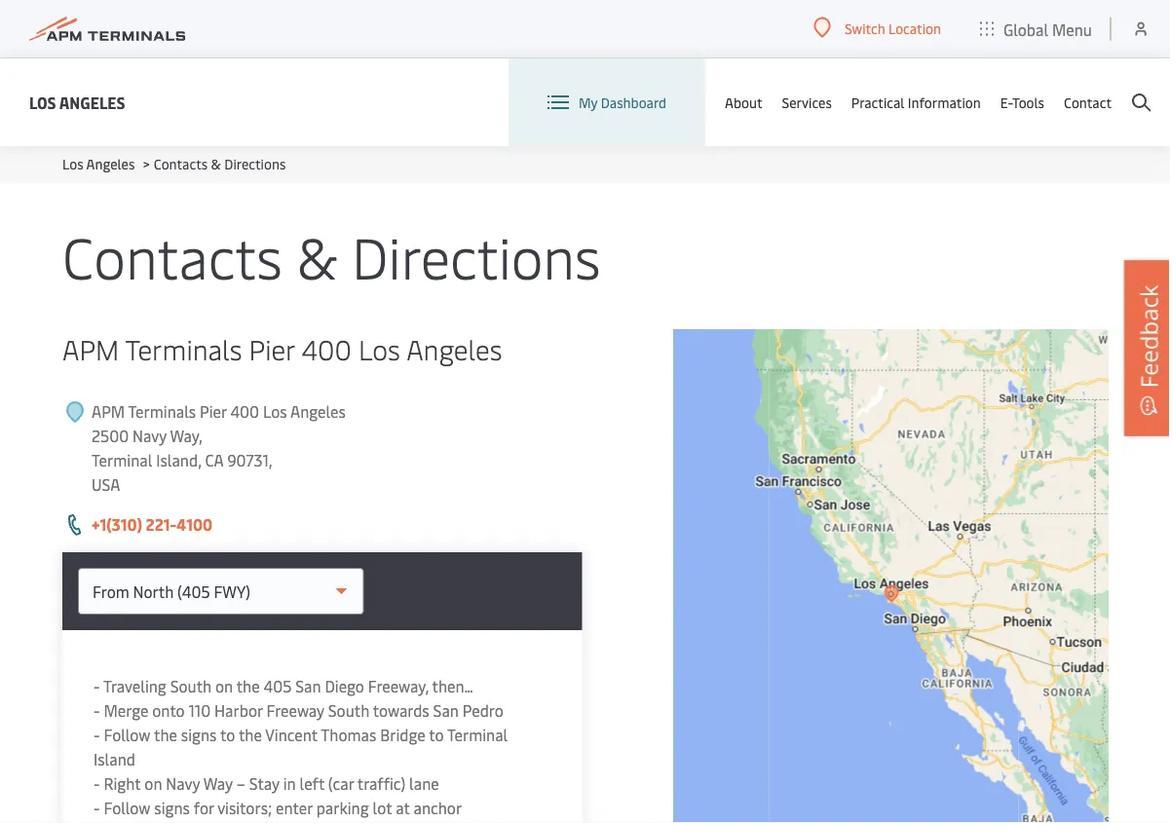 Task type: describe. For each thing, give the bounding box(es) containing it.
usa
[[92, 474, 120, 495]]

400 for apm terminals pier 400 los angeles
[[302, 330, 352, 367]]

1 vertical spatial contacts
[[62, 217, 283, 293]]

merge
[[104, 700, 149, 721]]

los angeles > contacts & directions
[[62, 154, 286, 173]]

+1(310)
[[92, 514, 142, 535]]

e-tools button
[[1001, 58, 1045, 146]]

221-
[[146, 514, 177, 535]]

anchor
[[414, 798, 462, 819]]

about button
[[725, 58, 763, 146]]

services
[[782, 93, 832, 112]]

switch location
[[845, 19, 942, 37]]

about
[[725, 93, 763, 112]]

tools
[[1013, 93, 1045, 112]]

bridge
[[380, 725, 426, 746]]

in
[[283, 773, 296, 794]]

5 - from the top
[[94, 798, 100, 819]]

island
[[94, 749, 135, 770]]

4100
[[177, 514, 213, 535]]

los angeles
[[29, 92, 125, 113]]

0 vertical spatial signs
[[181, 725, 217, 746]]

dashboard
[[601, 93, 667, 112]]

terminal inside - traveling south on the 405 san diego freeway, then… - merge onto 110 harbor freeway south towards san pedro - follow the signs to the vincent thomas bridge to terminal island - right on navy way – stay in left (car traffic) lane - follow signs for visitors; enter parking lot at anchor
[[447, 725, 508, 746]]

menu
[[1053, 18, 1093, 39]]

0 horizontal spatial &
[[211, 154, 221, 173]]

pedro
[[463, 700, 504, 721]]

1 vertical spatial los angeles link
[[62, 154, 135, 173]]

1 horizontal spatial &
[[297, 217, 338, 293]]

lot
[[373, 798, 392, 819]]

0 vertical spatial contacts
[[154, 154, 208, 173]]

global menu button
[[961, 0, 1112, 58]]

2500
[[92, 425, 129, 446]]

navy inside "apm terminals pier 400 los angeles 2500 navy way, terminal island, ca 90731, usa"
[[133, 425, 167, 446]]

4 - from the top
[[94, 773, 100, 794]]

practical information button
[[852, 58, 981, 146]]

2 - from the top
[[94, 700, 100, 721]]

apm terminals pier 400 los angeles 2500 navy way, terminal island, ca 90731, usa
[[92, 401, 346, 495]]

+1(310) 221-4100 link
[[92, 514, 213, 535]]

ca
[[205, 450, 223, 471]]

harbor
[[214, 700, 263, 721]]

los inside "apm terminals pier 400 los angeles 2500 navy way, terminal island, ca 90731, usa"
[[263, 401, 287, 422]]

405
[[264, 676, 292, 697]]

contacts & directions
[[62, 217, 601, 293]]

0 vertical spatial south
[[170, 676, 212, 697]]

map region
[[520, 151, 1171, 824]]

vincent
[[265, 725, 318, 746]]

1 to from the left
[[220, 725, 235, 746]]

90731,
[[227, 450, 273, 471]]

apm terminals pier 400 los angeles
[[62, 330, 502, 367]]

terminals for apm terminals pier 400 los angeles
[[125, 330, 242, 367]]

>
[[143, 154, 150, 173]]

information
[[908, 93, 981, 112]]

0 vertical spatial directions
[[225, 154, 286, 173]]

apm for apm terminals pier 400 los angeles
[[62, 330, 119, 367]]

freeway
[[267, 700, 324, 721]]

contact
[[1064, 93, 1112, 112]]

navy inside - traveling south on the 405 san diego freeway, then… - merge onto 110 harbor freeway south towards san pedro - follow the signs to the vincent thomas bridge to terminal island - right on navy way – stay in left (car traffic) lane - follow signs for visitors; enter parking lot at anchor
[[166, 773, 200, 794]]

global menu
[[1004, 18, 1093, 39]]

traveling
[[103, 676, 166, 697]]

for
[[194, 798, 214, 819]]

0 vertical spatial los angeles link
[[29, 90, 125, 115]]

left
[[300, 773, 325, 794]]

1 - from the top
[[94, 676, 100, 697]]

location
[[889, 19, 942, 37]]

pier for apm terminals pier 400 los angeles 2500 navy way, terminal island, ca 90731, usa
[[200, 401, 227, 422]]

island,
[[156, 450, 201, 471]]



Task type: locate. For each thing, give the bounding box(es) containing it.
&
[[211, 154, 221, 173], [297, 217, 338, 293]]

apm for apm terminals pier 400 los angeles 2500 navy way, terminal island, ca 90731, usa
[[92, 401, 125, 422]]

0 vertical spatial terminal
[[92, 450, 152, 471]]

angeles inside "apm terminals pier 400 los angeles 2500 navy way, terminal island, ca 90731, usa"
[[290, 401, 346, 422]]

0 horizontal spatial san
[[296, 676, 321, 697]]

signs left for
[[154, 798, 190, 819]]

1 horizontal spatial south
[[328, 700, 370, 721]]

0 vertical spatial &
[[211, 154, 221, 173]]

terminals
[[125, 330, 242, 367], [128, 401, 196, 422]]

diego
[[325, 676, 364, 697]]

towards
[[373, 700, 430, 721]]

0 horizontal spatial to
[[220, 725, 235, 746]]

terminals for apm terminals pier 400 los angeles 2500 navy way, terminal island, ca 90731, usa
[[128, 401, 196, 422]]

the down harbor
[[239, 725, 262, 746]]

- left traveling
[[94, 676, 100, 697]]

pier inside "apm terminals pier 400 los angeles 2500 navy way, terminal island, ca 90731, usa"
[[200, 401, 227, 422]]

pier
[[249, 330, 295, 367], [200, 401, 227, 422]]

the up harbor
[[237, 676, 260, 697]]

enter
[[276, 798, 313, 819]]

+1(310) 221-4100
[[92, 514, 213, 535]]

freeway,
[[368, 676, 429, 697]]

0 horizontal spatial 400
[[230, 401, 259, 422]]

400 down contacts & directions
[[302, 330, 352, 367]]

the
[[237, 676, 260, 697], [154, 725, 177, 746], [239, 725, 262, 746]]

san up freeway
[[296, 676, 321, 697]]

tab panel
[[62, 631, 582, 824]]

south up thomas
[[328, 700, 370, 721]]

directions
[[225, 154, 286, 173], [352, 217, 601, 293]]

2 to from the left
[[429, 725, 444, 746]]

right
[[104, 773, 141, 794]]

1 vertical spatial terminals
[[128, 401, 196, 422]]

way
[[204, 773, 233, 794]]

e-tools
[[1001, 93, 1045, 112]]

navy left way,
[[133, 425, 167, 446]]

switch
[[845, 19, 886, 37]]

terminal down pedro
[[447, 725, 508, 746]]

navy
[[133, 425, 167, 446], [166, 773, 200, 794]]

- left merge
[[94, 700, 100, 721]]

0 vertical spatial pier
[[249, 330, 295, 367]]

1 horizontal spatial to
[[429, 725, 444, 746]]

follow
[[104, 725, 151, 746], [104, 798, 151, 819]]

contacts right >
[[154, 154, 208, 173]]

1 vertical spatial navy
[[166, 773, 200, 794]]

terminals inside "apm terminals pier 400 los angeles 2500 navy way, terminal island, ca 90731, usa"
[[128, 401, 196, 422]]

110
[[189, 700, 211, 721]]

0 horizontal spatial on
[[145, 773, 162, 794]]

1 vertical spatial directions
[[352, 217, 601, 293]]

switch location button
[[814, 17, 942, 39]]

follow down merge
[[104, 725, 151, 746]]

on right the right
[[145, 773, 162, 794]]

pier for apm terminals pier 400 los angeles
[[249, 330, 295, 367]]

0 vertical spatial follow
[[104, 725, 151, 746]]

visitors;
[[217, 798, 272, 819]]

contacts
[[154, 154, 208, 173], [62, 217, 283, 293]]

1 horizontal spatial on
[[215, 676, 233, 697]]

0 horizontal spatial directions
[[225, 154, 286, 173]]

(car
[[328, 773, 354, 794]]

1 vertical spatial san
[[433, 700, 459, 721]]

contacts down los angeles > contacts & directions at the left top of page
[[62, 217, 283, 293]]

parking
[[316, 798, 369, 819]]

1 follow from the top
[[104, 725, 151, 746]]

to
[[220, 725, 235, 746], [429, 725, 444, 746]]

400
[[302, 330, 352, 367], [230, 401, 259, 422]]

terminal inside "apm terminals pier 400 los angeles 2500 navy way, terminal island, ca 90731, usa"
[[92, 450, 152, 471]]

1 vertical spatial south
[[328, 700, 370, 721]]

los angeles link
[[29, 90, 125, 115], [62, 154, 135, 173]]

practical
[[852, 93, 905, 112]]

then…
[[432, 676, 474, 697]]

0 vertical spatial on
[[215, 676, 233, 697]]

1 vertical spatial apm
[[92, 401, 125, 422]]

- up island
[[94, 725, 100, 746]]

1 vertical spatial follow
[[104, 798, 151, 819]]

south up "110"
[[170, 676, 212, 697]]

to down harbor
[[220, 725, 235, 746]]

1 vertical spatial &
[[297, 217, 338, 293]]

2 follow from the top
[[104, 798, 151, 819]]

feedback
[[1133, 285, 1165, 388]]

–
[[237, 773, 245, 794]]

1 horizontal spatial terminal
[[447, 725, 508, 746]]

navy up for
[[166, 773, 200, 794]]

apm
[[62, 330, 119, 367], [92, 401, 125, 422]]

1 horizontal spatial pier
[[249, 330, 295, 367]]

lane
[[409, 773, 439, 794]]

0 vertical spatial navy
[[133, 425, 167, 446]]

on up harbor
[[215, 676, 233, 697]]

terminal down 2500
[[92, 450, 152, 471]]

0 vertical spatial apm
[[62, 330, 119, 367]]

tab panel containing - traveling south on the 405 san diego freeway, then…
[[62, 631, 582, 824]]

to right bridge
[[429, 725, 444, 746]]

1 vertical spatial signs
[[154, 798, 190, 819]]

traffic)
[[358, 773, 406, 794]]

-
[[94, 676, 100, 697], [94, 700, 100, 721], [94, 725, 100, 746], [94, 773, 100, 794], [94, 798, 100, 819]]

0 horizontal spatial pier
[[200, 401, 227, 422]]

stay
[[249, 773, 280, 794]]

1 vertical spatial 400
[[230, 401, 259, 422]]

1 horizontal spatial san
[[433, 700, 459, 721]]

south
[[170, 676, 212, 697], [328, 700, 370, 721]]

los
[[29, 92, 56, 113], [62, 154, 83, 173], [359, 330, 401, 367], [263, 401, 287, 422]]

san down then…
[[433, 700, 459, 721]]

1 vertical spatial terminal
[[447, 725, 508, 746]]

- traveling south on the 405 san diego freeway, then… - merge onto 110 harbor freeway south towards san pedro - follow the signs to the vincent thomas bridge to terminal island - right on navy way – stay in left (car traffic) lane - follow signs for visitors; enter parking lot at anchor
[[94, 676, 508, 819]]

apm inside "apm terminals pier 400 los angeles 2500 navy way, terminal island, ca 90731, usa"
[[92, 401, 125, 422]]

e-
[[1001, 93, 1013, 112]]

terminal
[[92, 450, 152, 471], [447, 725, 508, 746]]

san
[[296, 676, 321, 697], [433, 700, 459, 721]]

global
[[1004, 18, 1049, 39]]

400 up 90731,
[[230, 401, 259, 422]]

services button
[[782, 58, 832, 146]]

signs
[[181, 725, 217, 746], [154, 798, 190, 819]]

1 vertical spatial pier
[[200, 401, 227, 422]]

angeles
[[59, 92, 125, 113], [86, 154, 135, 173], [407, 330, 502, 367], [290, 401, 346, 422]]

- down island
[[94, 798, 100, 819]]

0 horizontal spatial south
[[170, 676, 212, 697]]

1 vertical spatial on
[[145, 773, 162, 794]]

0 vertical spatial san
[[296, 676, 321, 697]]

400 inside "apm terminals pier 400 los angeles 2500 navy way, terminal island, ca 90731, usa"
[[230, 401, 259, 422]]

onto
[[152, 700, 185, 721]]

my dashboard
[[579, 93, 667, 112]]

thomas
[[321, 725, 377, 746]]

contact button
[[1064, 58, 1112, 146]]

- left the right
[[94, 773, 100, 794]]

0 horizontal spatial terminal
[[92, 450, 152, 471]]

my
[[579, 93, 598, 112]]

feedback button
[[1125, 261, 1171, 436]]

at
[[396, 798, 410, 819]]

400 for apm terminals pier 400 los angeles 2500 navy way, terminal island, ca 90731, usa
[[230, 401, 259, 422]]

1 horizontal spatial 400
[[302, 330, 352, 367]]

the down onto
[[154, 725, 177, 746]]

way,
[[170, 425, 203, 446]]

1 horizontal spatial directions
[[352, 217, 601, 293]]

3 - from the top
[[94, 725, 100, 746]]

signs down "110"
[[181, 725, 217, 746]]

my dashboard button
[[548, 58, 667, 146]]

on
[[215, 676, 233, 697], [145, 773, 162, 794]]

0 vertical spatial 400
[[302, 330, 352, 367]]

practical information
[[852, 93, 981, 112]]

follow down the right
[[104, 798, 151, 819]]

0 vertical spatial terminals
[[125, 330, 242, 367]]



Task type: vqa. For each thing, say whether or not it's contained in the screenshot.
the bottommost South
yes



